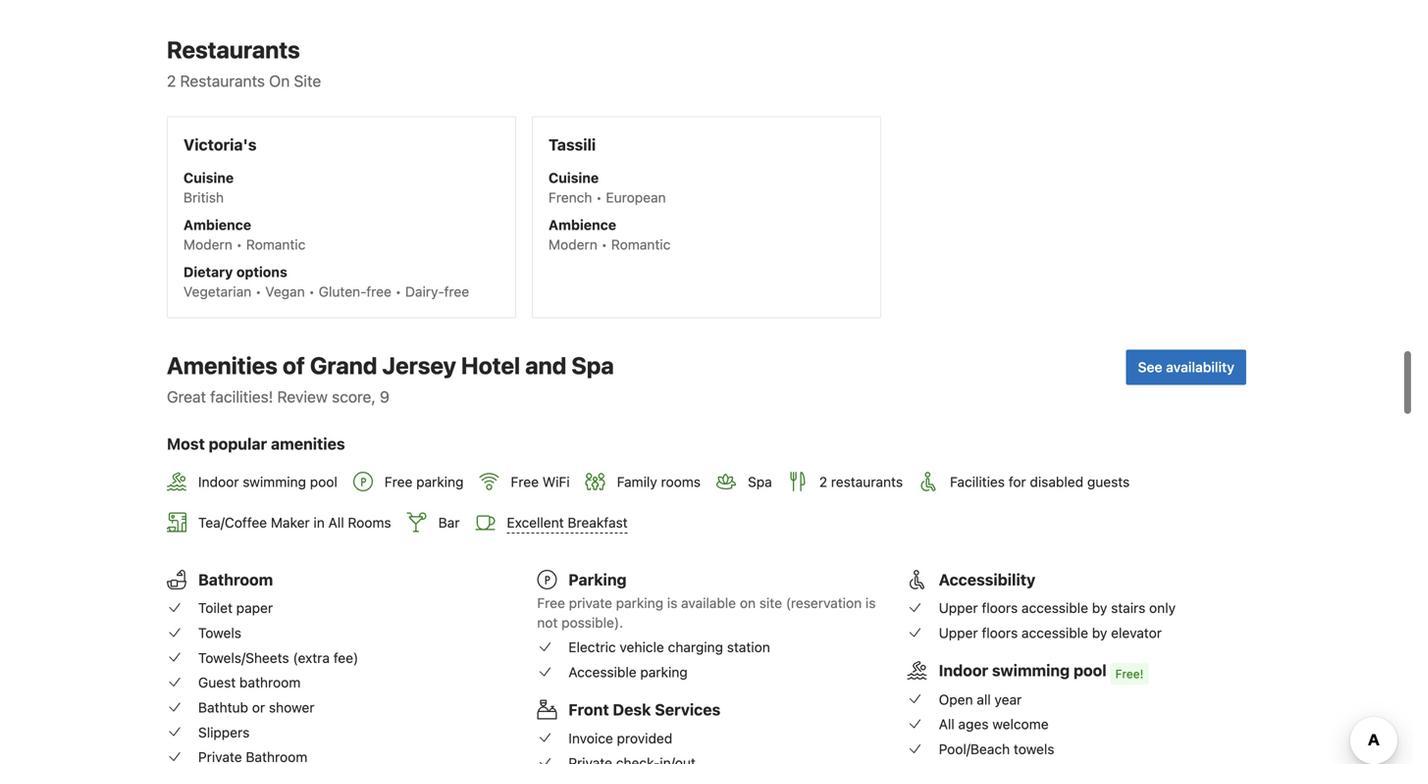 Task type: describe. For each thing, give the bounding box(es) containing it.
tea/coffee maker in all rooms
[[198, 515, 391, 531]]

free for free parking
[[385, 474, 413, 490]]

0 horizontal spatial all
[[328, 515, 344, 531]]

rooms
[[661, 474, 701, 490]]

family
[[617, 474, 657, 490]]

wifi
[[542, 474, 570, 490]]

slippers
[[198, 725, 250, 741]]

victoria's
[[184, 135, 257, 154]]

0 vertical spatial restaurants
[[167, 36, 300, 63]]

cuisine for tassili
[[549, 170, 599, 186]]

modern for victoria's
[[184, 236, 232, 252]]

9
[[380, 387, 389, 406]]

tassili
[[549, 135, 596, 154]]

by for stairs
[[1092, 600, 1107, 617]]

accessible for stairs
[[1022, 600, 1088, 617]]

most
[[167, 435, 205, 453]]

upper for upper floors accessible by elevator
[[939, 625, 978, 641]]

in
[[314, 515, 325, 531]]

options
[[236, 264, 287, 280]]

or
[[252, 700, 265, 716]]

european
[[606, 189, 666, 205]]

for
[[1009, 474, 1026, 490]]

cuisine for victoria's
[[184, 170, 234, 186]]

by for elevator
[[1092, 625, 1107, 641]]

of
[[283, 352, 305, 379]]

electric
[[569, 640, 616, 656]]

disabled
[[1030, 474, 1084, 490]]

2 free from the left
[[444, 283, 469, 300]]

• left dairy-
[[395, 283, 402, 300]]

accessibility
[[939, 571, 1036, 589]]

romantic for victoria's
[[246, 236, 306, 252]]

all
[[977, 692, 991, 708]]

popular
[[209, 435, 267, 453]]

see availability button
[[1126, 350, 1246, 385]]

bathroom
[[239, 675, 301, 691]]

parking
[[569, 571, 627, 589]]

services
[[655, 701, 721, 719]]

facilities!
[[210, 387, 273, 406]]

0 horizontal spatial swimming
[[243, 474, 306, 490]]

• down options
[[255, 283, 262, 300]]

1 vertical spatial spa
[[748, 474, 772, 490]]

review
[[277, 387, 328, 406]]

ambience modern • romantic for victoria's
[[184, 217, 306, 252]]

cuisine british
[[184, 170, 234, 205]]

towels
[[1014, 741, 1054, 758]]

site
[[759, 595, 782, 611]]

paper
[[236, 600, 273, 617]]

dietary
[[184, 264, 233, 280]]

1 vertical spatial indoor
[[939, 661, 988, 680]]

2 is from the left
[[866, 595, 876, 611]]

1 vertical spatial swimming
[[992, 661, 1070, 680]]

towels/sheets (extra fee)
[[198, 650, 358, 666]]

guests
[[1087, 474, 1130, 490]]

1 vertical spatial all
[[939, 717, 955, 733]]

charging
[[668, 640, 723, 656]]

open all year
[[939, 692, 1022, 708]]

available
[[681, 595, 736, 611]]

vegetarian
[[184, 283, 251, 300]]

spa inside amenities of grand jersey hotel and spa great facilities! review score, 9
[[572, 352, 614, 379]]

restaurants 2 restaurants on site
[[167, 36, 321, 90]]

amenities
[[271, 435, 345, 453]]

bathtub
[[198, 700, 248, 716]]

excellent
[[507, 515, 564, 531]]

modern for tassili
[[549, 236, 597, 252]]

upper floors accessible by stairs only
[[939, 600, 1176, 617]]

free parking
[[385, 474, 464, 490]]

private
[[569, 595, 612, 611]]

0 horizontal spatial indoor swimming pool
[[198, 474, 337, 490]]

most popular amenities
[[167, 435, 345, 453]]

free for free wifi
[[511, 474, 539, 490]]

not
[[537, 615, 558, 631]]

breakfast
[[568, 515, 628, 531]]

great
[[167, 387, 206, 406]]

elevator
[[1111, 625, 1162, 641]]

0 horizontal spatial pool
[[310, 474, 337, 490]]

ages
[[958, 717, 989, 733]]

accessible parking
[[569, 664, 688, 681]]

accessible for elevator
[[1022, 625, 1088, 641]]

score,
[[332, 387, 376, 406]]

amenities
[[167, 352, 278, 379]]

accessible
[[569, 664, 637, 681]]

site
[[294, 71, 321, 90]]

bar
[[438, 515, 460, 531]]

towels
[[198, 625, 241, 641]]

floors for upper floors accessible by elevator
[[982, 625, 1018, 641]]

british
[[184, 189, 224, 205]]

• right vegan
[[309, 283, 315, 300]]

rooms
[[348, 515, 391, 531]]

1 free from the left
[[366, 283, 391, 300]]

amenities of grand jersey hotel and spa great facilities! review score, 9
[[167, 352, 614, 406]]

dietary options vegetarian • vegan • gluten-free • dairy-free
[[184, 264, 469, 300]]

grand
[[310, 352, 377, 379]]

free private parking is available on site (reservation is not possible).
[[537, 595, 876, 631]]



Task type: vqa. For each thing, say whether or not it's contained in the screenshot.
Guest bathroom
yes



Task type: locate. For each thing, give the bounding box(es) containing it.
1 romantic from the left
[[246, 236, 306, 252]]

on
[[740, 595, 756, 611]]

maker
[[271, 515, 310, 531]]

guest
[[198, 675, 236, 691]]

romantic up options
[[246, 236, 306, 252]]

hotel
[[461, 352, 520, 379]]

2 accessible from the top
[[1022, 625, 1088, 641]]

1 horizontal spatial swimming
[[992, 661, 1070, 680]]

(extra
[[293, 650, 330, 666]]

ambience modern • romantic down 'european'
[[549, 217, 671, 252]]

0 vertical spatial accessible
[[1022, 600, 1088, 617]]

• inside cuisine french • european
[[596, 189, 602, 205]]

0 horizontal spatial ambience
[[184, 217, 251, 233]]

ambience for tassili
[[549, 217, 616, 233]]

free!
[[1115, 667, 1144, 681]]

invoice provided
[[569, 730, 673, 747]]

modern
[[184, 236, 232, 252], [549, 236, 597, 252]]

1 is from the left
[[667, 595, 677, 611]]

1 upper from the top
[[939, 600, 978, 617]]

upper for upper floors accessible by stairs only
[[939, 600, 978, 617]]

pool left free!
[[1074, 661, 1107, 680]]

indoor swimming pool up year
[[939, 661, 1107, 680]]

1 horizontal spatial romantic
[[611, 236, 671, 252]]

1 horizontal spatial cuisine
[[549, 170, 599, 186]]

0 vertical spatial floors
[[982, 600, 1018, 617]]

is left available
[[667, 595, 677, 611]]

1 horizontal spatial indoor swimming pool
[[939, 661, 1107, 680]]

2 restaurants
[[819, 474, 903, 490]]

welcome
[[992, 717, 1049, 733]]

parking up vehicle
[[616, 595, 663, 611]]

parking up the bar
[[416, 474, 464, 490]]

1 horizontal spatial all
[[939, 717, 955, 733]]

2 cuisine from the left
[[549, 170, 599, 186]]

station
[[727, 640, 770, 656]]

0 horizontal spatial romantic
[[246, 236, 306, 252]]

upper floors accessible by elevator
[[939, 625, 1162, 641]]

free left dairy-
[[366, 283, 391, 300]]

by left stairs
[[1092, 600, 1107, 617]]

upper
[[939, 600, 978, 617], [939, 625, 978, 641]]

1 horizontal spatial free
[[444, 283, 469, 300]]

1 vertical spatial floors
[[982, 625, 1018, 641]]

1 floors from the top
[[982, 600, 1018, 617]]

open
[[939, 692, 973, 708]]

1 ambience from the left
[[184, 217, 251, 233]]

0 horizontal spatial spa
[[572, 352, 614, 379]]

by
[[1092, 600, 1107, 617], [1092, 625, 1107, 641]]

toilet paper
[[198, 600, 273, 617]]

1 vertical spatial 2
[[819, 474, 827, 490]]

pool
[[310, 474, 337, 490], [1074, 661, 1107, 680]]

front desk services
[[569, 701, 721, 719]]

1 horizontal spatial spa
[[748, 474, 772, 490]]

• down 'european'
[[601, 236, 608, 252]]

0 horizontal spatial 2
[[167, 71, 176, 90]]

all ages welcome
[[939, 717, 1049, 733]]

ambience down french
[[549, 217, 616, 233]]

pool up in
[[310, 474, 337, 490]]

• up options
[[236, 236, 242, 252]]

1 vertical spatial accessible
[[1022, 625, 1088, 641]]

shower
[[269, 700, 315, 716]]

parking inside free private parking is available on site (reservation is not possible).
[[616, 595, 663, 611]]

2 modern from the left
[[549, 236, 597, 252]]

2 upper from the top
[[939, 625, 978, 641]]

modern up dietary
[[184, 236, 232, 252]]

is right (reservation
[[866, 595, 876, 611]]

jersey
[[382, 352, 456, 379]]

spa
[[572, 352, 614, 379], [748, 474, 772, 490]]

cuisine inside cuisine french • european
[[549, 170, 599, 186]]

free inside free private parking is available on site (reservation is not possible).
[[537, 595, 565, 611]]

gluten-
[[319, 283, 366, 300]]

ambience
[[184, 217, 251, 233], [549, 217, 616, 233]]

0 horizontal spatial cuisine
[[184, 170, 234, 186]]

0 vertical spatial pool
[[310, 474, 337, 490]]

1 cuisine from the left
[[184, 170, 234, 186]]

0 vertical spatial parking
[[416, 474, 464, 490]]

dairy-
[[405, 283, 444, 300]]

cuisine up french
[[549, 170, 599, 186]]

swimming up year
[[992, 661, 1070, 680]]

indoor
[[198, 474, 239, 490], [939, 661, 988, 680]]

accessible down upper floors accessible by stairs only
[[1022, 625, 1088, 641]]

free up rooms at left bottom
[[385, 474, 413, 490]]

free up not
[[537, 595, 565, 611]]

0 vertical spatial upper
[[939, 600, 978, 617]]

modern down french
[[549, 236, 597, 252]]

0 vertical spatial 2
[[167, 71, 176, 90]]

by left elevator
[[1092, 625, 1107, 641]]

availability
[[1166, 359, 1235, 375]]

electric vehicle charging station
[[569, 640, 770, 656]]

ambience for victoria's
[[184, 217, 251, 233]]

pool/beach towels
[[939, 741, 1054, 758]]

family rooms
[[617, 474, 701, 490]]

0 horizontal spatial indoor
[[198, 474, 239, 490]]

2 by from the top
[[1092, 625, 1107, 641]]

1 horizontal spatial is
[[866, 595, 876, 611]]

restaurants left on
[[180, 71, 265, 90]]

0 horizontal spatial modern
[[184, 236, 232, 252]]

only
[[1149, 600, 1176, 617]]

accessible up upper floors accessible by elevator
[[1022, 600, 1088, 617]]

2 floors from the top
[[982, 625, 1018, 641]]

0 vertical spatial swimming
[[243, 474, 306, 490]]

fee)
[[333, 650, 358, 666]]

romantic for tassili
[[611, 236, 671, 252]]

invoice
[[569, 730, 613, 747]]

1 horizontal spatial modern
[[549, 236, 597, 252]]

1 vertical spatial restaurants
[[180, 71, 265, 90]]

0 horizontal spatial ambience modern • romantic
[[184, 217, 306, 252]]

bathroom
[[198, 571, 273, 589]]

1 modern from the left
[[184, 236, 232, 252]]

free up "hotel"
[[444, 283, 469, 300]]

pool/beach
[[939, 741, 1010, 758]]

indoor up 'open'
[[939, 661, 988, 680]]

on
[[269, 71, 290, 90]]

facilities
[[950, 474, 1005, 490]]

1 horizontal spatial ambience
[[549, 217, 616, 233]]

indoor up the tea/coffee
[[198, 474, 239, 490]]

2 romantic from the left
[[611, 236, 671, 252]]

free
[[385, 474, 413, 490], [511, 474, 539, 490], [537, 595, 565, 611]]

excellent breakfast
[[507, 515, 628, 531]]

restaurants up on
[[167, 36, 300, 63]]

spa right rooms
[[748, 474, 772, 490]]

all
[[328, 515, 344, 531], [939, 717, 955, 733]]

and
[[525, 352, 567, 379]]

• right french
[[596, 189, 602, 205]]

indoor swimming pool down 'most popular amenities'
[[198, 474, 337, 490]]

1 vertical spatial indoor swimming pool
[[939, 661, 1107, 680]]

1 vertical spatial parking
[[616, 595, 663, 611]]

french
[[549, 189, 592, 205]]

0 vertical spatial indoor swimming pool
[[198, 474, 337, 490]]

free for free private parking is available on site (reservation is not possible).
[[537, 595, 565, 611]]

year
[[995, 692, 1022, 708]]

0 horizontal spatial is
[[667, 595, 677, 611]]

parking for free
[[416, 474, 464, 490]]

1 horizontal spatial 2
[[819, 474, 827, 490]]

2 ambience modern • romantic from the left
[[549, 217, 671, 252]]

2 inside restaurants 2 restaurants on site
[[167, 71, 176, 90]]

facilities for disabled guests
[[950, 474, 1130, 490]]

0 horizontal spatial free
[[366, 283, 391, 300]]

toilet
[[198, 600, 233, 617]]

0 vertical spatial spa
[[572, 352, 614, 379]]

1 vertical spatial by
[[1092, 625, 1107, 641]]

(reservation
[[786, 595, 862, 611]]

2 vertical spatial parking
[[640, 664, 688, 681]]

romantic down 'european'
[[611, 236, 671, 252]]

0 vertical spatial by
[[1092, 600, 1107, 617]]

free wifi
[[511, 474, 570, 490]]

1 horizontal spatial pool
[[1074, 661, 1107, 680]]

1 horizontal spatial ambience modern • romantic
[[549, 217, 671, 252]]

1 vertical spatial upper
[[939, 625, 978, 641]]

see
[[1138, 359, 1162, 375]]

1 by from the top
[[1092, 600, 1107, 617]]

possible).
[[562, 615, 623, 631]]

1 ambience modern • romantic from the left
[[184, 217, 306, 252]]

floors for upper floors accessible by stairs only
[[982, 600, 1018, 617]]

indoor swimming pool
[[198, 474, 337, 490], [939, 661, 1107, 680]]

0 vertical spatial all
[[328, 515, 344, 531]]

swimming down 'most popular amenities'
[[243, 474, 306, 490]]

parking
[[416, 474, 464, 490], [616, 595, 663, 611], [640, 664, 688, 681]]

restaurants
[[167, 36, 300, 63], [180, 71, 265, 90]]

desk
[[613, 701, 651, 719]]

cuisine up british
[[184, 170, 234, 186]]

parking down "electric vehicle charging station"
[[640, 664, 688, 681]]

free left wifi
[[511, 474, 539, 490]]

1 horizontal spatial indoor
[[939, 661, 988, 680]]

bathtub or shower
[[198, 700, 315, 716]]

0 vertical spatial indoor
[[198, 474, 239, 490]]

•
[[596, 189, 602, 205], [236, 236, 242, 252], [601, 236, 608, 252], [255, 283, 262, 300], [309, 283, 315, 300], [395, 283, 402, 300]]

2 ambience from the left
[[549, 217, 616, 233]]

1 accessible from the top
[[1022, 600, 1088, 617]]

spa right and
[[572, 352, 614, 379]]

front
[[569, 701, 609, 719]]

towels/sheets
[[198, 650, 289, 666]]

vehicle
[[620, 640, 664, 656]]

stairs
[[1111, 600, 1146, 617]]

all down 'open'
[[939, 717, 955, 733]]

ambience modern • romantic for tassili
[[549, 217, 671, 252]]

provided
[[617, 730, 673, 747]]

parking for accessible
[[640, 664, 688, 681]]

all right in
[[328, 515, 344, 531]]

cuisine french • european
[[549, 170, 666, 205]]

1 vertical spatial pool
[[1074, 661, 1107, 680]]

ambience down british
[[184, 217, 251, 233]]

ambience modern • romantic up options
[[184, 217, 306, 252]]

is
[[667, 595, 677, 611], [866, 595, 876, 611]]

tea/coffee
[[198, 515, 267, 531]]



